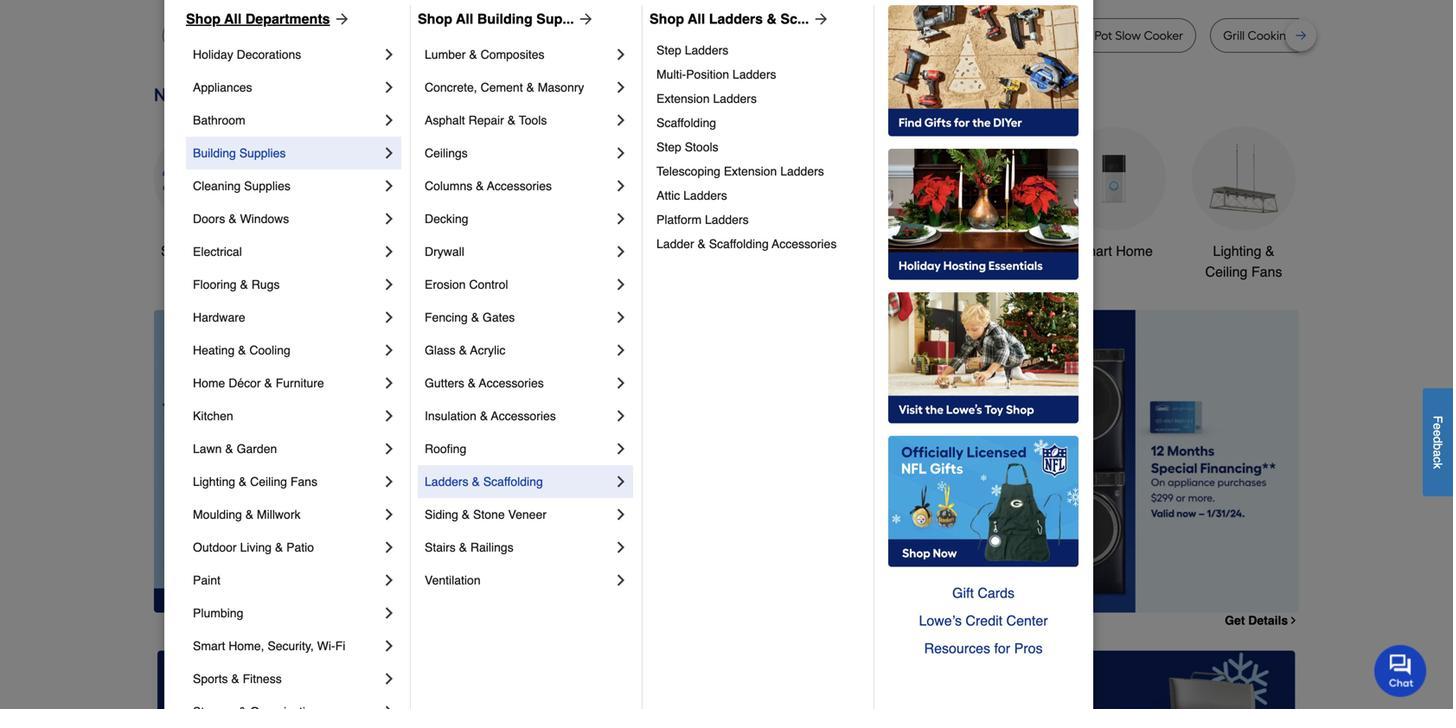 Task type: locate. For each thing, give the bounding box(es) containing it.
1 vertical spatial extension
[[724, 164, 777, 178]]

shop all departments link
[[186, 9, 351, 29]]

chevron right image for kitchen
[[381, 407, 398, 425]]

all up lumber
[[456, 11, 473, 27]]

1 horizontal spatial lighting & ceiling fans link
[[1192, 127, 1296, 282]]

cleaning supplies
[[193, 179, 291, 193]]

gift cards
[[952, 585, 1015, 601]]

2 e from the top
[[1431, 430, 1445, 437]]

0 vertical spatial fans
[[1252, 264, 1282, 280]]

0 vertical spatial lighting & ceiling fans link
[[1192, 127, 1296, 282]]

chevron right image for flooring & rugs
[[381, 276, 398, 293]]

0 vertical spatial building
[[477, 11, 533, 27]]

plumbing
[[193, 606, 243, 620]]

chevron right image for stairs & railings
[[612, 539, 630, 556]]

0 vertical spatial lighting & ceiling fans
[[1205, 243, 1282, 280]]

resources for pros
[[924, 641, 1043, 657]]

chevron right image for hardware
[[381, 309, 398, 326]]

outdoor down moulding
[[193, 541, 237, 554]]

step
[[657, 43, 681, 57], [657, 140, 681, 154]]

accessories up decking link
[[487, 179, 552, 193]]

0 vertical spatial decorations
[[237, 48, 301, 61]]

chevron right image for holiday decorations
[[381, 46, 398, 63]]

1 vertical spatial outdoor
[[193, 541, 237, 554]]

sc...
[[781, 11, 809, 27]]

0 horizontal spatial tools
[[449, 243, 482, 259]]

all inside shop all departments link
[[224, 11, 242, 27]]

e
[[1431, 423, 1445, 430], [1431, 430, 1445, 437]]

chevron right image for gutters & accessories
[[612, 375, 630, 392]]

chevron right image for building supplies
[[381, 144, 398, 162]]

4 pot from the left
[[1095, 28, 1112, 43]]

shop for shop all ladders & sc...
[[650, 11, 684, 27]]

1 horizontal spatial smart
[[1075, 243, 1112, 259]]

0 horizontal spatial kitchen
[[193, 409, 233, 423]]

arrow right image inside shop all departments link
[[330, 10, 351, 28]]

tools up erosion control
[[449, 243, 482, 259]]

faucets
[[725, 243, 775, 259]]

extension up attic ladders link
[[724, 164, 777, 178]]

0 vertical spatial extension
[[657, 92, 710, 106]]

outdoor inside outdoor tools & equipment
[[805, 243, 855, 259]]

2 shop from the left
[[418, 11, 452, 27]]

0 horizontal spatial lighting & ceiling fans
[[193, 475, 317, 489]]

1 vertical spatial kitchen
[[193, 409, 233, 423]]

chevron right image for lawn & garden
[[381, 440, 398, 458]]

lighting inside lighting & ceiling fans
[[1213, 243, 1262, 259]]

paint
[[193, 574, 221, 587]]

control
[[469, 278, 508, 292]]

chevron right image for heating & cooling
[[381, 342, 398, 359]]

scroll to item #4 image
[[920, 582, 962, 588]]

shop all ladders & sc...
[[650, 11, 809, 27]]

kitchen for kitchen faucets
[[675, 243, 721, 259]]

supplies up windows
[[244, 179, 291, 193]]

3 pot from the left
[[1002, 28, 1020, 43]]

tools down concrete, cement & masonry link
[[519, 113, 547, 127]]

1 pot from the left
[[834, 28, 852, 43]]

chevron right image for home décor & furniture
[[381, 375, 398, 392]]

ladder & scaffolding accessories link
[[657, 232, 862, 256]]

0 horizontal spatial outdoor
[[193, 541, 237, 554]]

christmas
[[564, 243, 626, 259]]

scaffolding down platform ladders link
[[709, 237, 769, 251]]

1 vertical spatial fans
[[291, 475, 317, 489]]

outdoor for outdoor tools & equipment
[[805, 243, 855, 259]]

cooker left grill
[[1144, 28, 1184, 43]]

all up step ladders
[[688, 11, 705, 27]]

shop up triple slow cooker
[[418, 11, 452, 27]]

cleaning supplies link
[[193, 170, 381, 202]]

1 horizontal spatial bathroom
[[954, 243, 1014, 259]]

triple slow cooker
[[376, 28, 478, 43]]

1 horizontal spatial outdoor
[[805, 243, 855, 259]]

0 vertical spatial smart
[[1075, 243, 1112, 259]]

all up the holiday decorations
[[224, 11, 242, 27]]

lowe's
[[919, 613, 962, 629]]

resources for pros link
[[888, 635, 1079, 663]]

step up telescoping
[[657, 140, 681, 154]]

scaffolding for ladders & scaffolding
[[483, 475, 543, 489]]

chevron right image for lumber & composites
[[612, 46, 630, 63]]

multi-position ladders link
[[657, 62, 862, 87]]

0 vertical spatial scaffolding
[[657, 116, 716, 130]]

outdoor tools & equipment link
[[803, 127, 907, 282]]

ladders up extension ladders link on the top of page
[[733, 67, 776, 81]]

1 vertical spatial lighting
[[193, 475, 235, 489]]

chevron right image for sports & fitness
[[381, 670, 398, 688]]

building up cleaning
[[193, 146, 236, 160]]

countertop
[[580, 28, 643, 43]]

e up b
[[1431, 430, 1445, 437]]

windows
[[240, 212, 289, 226]]

cards
[[978, 585, 1015, 601]]

decorations down 'christmas'
[[558, 264, 632, 280]]

building up composites
[[477, 11, 533, 27]]

1 horizontal spatial tools
[[519, 113, 547, 127]]

all for building
[[456, 11, 473, 27]]

center
[[1007, 613, 1048, 629]]

ladders up platform ladders
[[683, 189, 727, 202]]

1 step from the top
[[657, 43, 681, 57]]

departments
[[245, 11, 330, 27]]

chevron right image for columns & accessories
[[612, 177, 630, 195]]

1 vertical spatial ceiling
[[250, 475, 287, 489]]

accessories for gutters & accessories
[[479, 376, 544, 390]]

home,
[[229, 639, 264, 653]]

up to 30 percent off select major appliances. plus, save up to an extra $750 on major appliances. image
[[461, 310, 1299, 613]]

all for departments
[[224, 11, 242, 27]]

shop up holiday
[[186, 11, 221, 27]]

2 pot from the left
[[904, 28, 921, 43]]

&
[[767, 11, 777, 27], [1331, 28, 1340, 43], [469, 48, 477, 61], [526, 80, 534, 94], [508, 113, 516, 127], [476, 179, 484, 193], [229, 212, 237, 226], [698, 237, 706, 251], [895, 243, 904, 259], [1265, 243, 1275, 259], [240, 278, 248, 292], [471, 311, 479, 324], [238, 343, 246, 357], [459, 343, 467, 357], [264, 376, 272, 390], [468, 376, 476, 390], [480, 409, 488, 423], [225, 442, 233, 456], [239, 475, 247, 489], [472, 475, 480, 489], [245, 508, 254, 522], [462, 508, 470, 522], [275, 541, 283, 554], [459, 541, 467, 554], [231, 672, 239, 686]]

1 horizontal spatial extension
[[724, 164, 777, 178]]

moulding
[[193, 508, 242, 522]]

chat invite button image
[[1375, 645, 1427, 697]]

garden
[[237, 442, 277, 456]]

1 horizontal spatial slow
[[1115, 28, 1141, 43]]

1 horizontal spatial kitchen
[[675, 243, 721, 259]]

accessories for columns & accessories
[[487, 179, 552, 193]]

scaffolding up the step stools
[[657, 116, 716, 130]]

0 vertical spatial bathroom
[[193, 113, 245, 127]]

appliances link
[[193, 71, 381, 104]]

0 horizontal spatial shop
[[186, 11, 221, 27]]

1 crock from the left
[[799, 28, 831, 43]]

chevron right image
[[612, 46, 630, 63], [612, 79, 630, 96], [381, 144, 398, 162], [612, 144, 630, 162], [381, 210, 398, 228], [381, 243, 398, 260], [612, 243, 630, 260], [381, 276, 398, 293], [612, 276, 630, 293], [612, 309, 630, 326], [381, 375, 398, 392], [612, 407, 630, 425], [612, 473, 630, 490], [381, 638, 398, 655], [381, 670, 398, 688]]

chevron right image for asphalt repair & tools
[[612, 112, 630, 129]]

1 e from the top
[[1431, 423, 1445, 430]]

0 horizontal spatial lighting & ceiling fans link
[[193, 465, 381, 498]]

decorations down shop all departments link
[[237, 48, 301, 61]]

1 vertical spatial step
[[657, 140, 681, 154]]

ladder & scaffolding accessories
[[657, 237, 837, 251]]

1 horizontal spatial building
[[477, 11, 533, 27]]

0 horizontal spatial arrow right image
[[330, 10, 351, 28]]

hardware link
[[193, 301, 381, 334]]

3 shop from the left
[[650, 11, 684, 27]]

microwave
[[517, 28, 577, 43]]

holiday decorations
[[193, 48, 301, 61]]

roofing
[[425, 442, 466, 456]]

chevron right image for bathroom
[[381, 112, 398, 129]]

all inside shop all deals link
[[197, 243, 212, 259]]

pot for crock pot slow cooker
[[1095, 28, 1112, 43]]

sports & fitness
[[193, 672, 282, 686]]

e up d
[[1431, 423, 1445, 430]]

building
[[477, 11, 533, 27], [193, 146, 236, 160]]

step up multi-
[[657, 43, 681, 57]]

0 horizontal spatial decorations
[[237, 48, 301, 61]]

bathroom
[[193, 113, 245, 127], [954, 243, 1014, 259]]

all inside shop all building sup... link
[[456, 11, 473, 27]]

decorations for holiday
[[237, 48, 301, 61]]

accessories up the insulation & accessories link
[[479, 376, 544, 390]]

kitchen inside kitchen faucets link
[[675, 243, 721, 259]]

0 horizontal spatial home
[[193, 376, 225, 390]]

building supplies link
[[193, 137, 381, 170]]

extension
[[657, 92, 710, 106], [724, 164, 777, 178]]

0 vertical spatial step
[[657, 43, 681, 57]]

chevron right image for erosion control
[[612, 276, 630, 293]]

home inside "link"
[[1116, 243, 1153, 259]]

0 vertical spatial home
[[1116, 243, 1153, 259]]

lawn & garden link
[[193, 433, 381, 465]]

holiday
[[193, 48, 233, 61]]

1 horizontal spatial crock
[[1059, 28, 1092, 43]]

ladder
[[657, 237, 694, 251]]

step ladders
[[657, 43, 729, 57]]

officially licensed n f l gifts. shop now. image
[[888, 436, 1079, 567]]

1 horizontal spatial cooking
[[1248, 28, 1294, 43]]

all inside shop all ladders & sc... link
[[688, 11, 705, 27]]

shop for shop all building sup...
[[418, 11, 452, 27]]

2 horizontal spatial tools
[[859, 243, 891, 259]]

asphalt repair & tools link
[[425, 104, 612, 137]]

2 horizontal spatial shop
[[650, 11, 684, 27]]

shop all building sup... link
[[418, 9, 595, 29]]

accessories up roofing link
[[491, 409, 556, 423]]

decorations for christmas
[[558, 264, 632, 280]]

extension inside telescoping extension ladders link
[[724, 164, 777, 178]]

2 step from the top
[[657, 140, 681, 154]]

erosion control link
[[425, 268, 612, 301]]

chevron right image for drywall
[[612, 243, 630, 260]]

visit the lowe's toy shop. image
[[888, 292, 1079, 424]]

1 horizontal spatial lighting
[[1213, 243, 1262, 259]]

security,
[[268, 639, 314, 653]]

smart for smart home, security, wi-fi
[[193, 639, 225, 653]]

shop these last-minute gifts. $99 or less. quantities are limited and won't last. image
[[154, 310, 433, 613]]

home
[[1116, 243, 1153, 259], [193, 376, 225, 390]]

outdoor tools & equipment
[[805, 243, 904, 280]]

kitchen inside kitchen link
[[193, 409, 233, 423]]

arrow right image inside shop all ladders & sc... link
[[809, 10, 830, 28]]

tools up equipment
[[859, 243, 891, 259]]

0 vertical spatial supplies
[[239, 146, 286, 160]]

shop all deals link
[[154, 127, 258, 262]]

chevron right image for electrical
[[381, 243, 398, 260]]

step ladders link
[[657, 38, 862, 62]]

ladders up "position"
[[685, 43, 729, 57]]

0 horizontal spatial ceiling
[[250, 475, 287, 489]]

grill
[[1223, 28, 1245, 43]]

up to 35 percent off select small appliances. image
[[546, 651, 907, 709]]

1 horizontal spatial cooker
[[1144, 28, 1184, 43]]

smart inside "link"
[[1075, 243, 1112, 259]]

0 horizontal spatial cooking
[[854, 28, 901, 43]]

extension ladders
[[657, 92, 757, 106]]

0 vertical spatial lighting
[[1213, 243, 1262, 259]]

2 vertical spatial scaffolding
[[483, 475, 543, 489]]

crock pot cooking pot
[[799, 28, 921, 43]]

kitchen
[[675, 243, 721, 259], [193, 409, 233, 423]]

1 horizontal spatial shop
[[418, 11, 452, 27]]

chevron right image for moulding & millwork
[[381, 506, 398, 523]]

lowe's credit center link
[[888, 607, 1079, 635]]

chevron right image for paint
[[381, 572, 398, 589]]

kitchen faucets
[[675, 243, 775, 259]]

paint link
[[193, 564, 381, 597]]

siding & stone veneer link
[[425, 498, 612, 531]]

1 horizontal spatial home
[[1116, 243, 1153, 259]]

1 horizontal spatial arrow right image
[[809, 10, 830, 28]]

0 horizontal spatial slow
[[409, 28, 435, 43]]

composites
[[481, 48, 545, 61]]

up to 30 percent off select grills and accessories. image
[[935, 651, 1296, 709]]

chevron right image
[[381, 46, 398, 63], [381, 79, 398, 96], [381, 112, 398, 129], [612, 112, 630, 129], [381, 177, 398, 195], [612, 177, 630, 195], [612, 210, 630, 228], [381, 309, 398, 326], [381, 342, 398, 359], [612, 342, 630, 359], [612, 375, 630, 392], [381, 407, 398, 425], [381, 440, 398, 458], [612, 440, 630, 458], [381, 473, 398, 490], [381, 506, 398, 523], [612, 506, 630, 523], [381, 539, 398, 556], [612, 539, 630, 556], [381, 572, 398, 589], [612, 572, 630, 589], [381, 605, 398, 622], [1288, 615, 1299, 626], [381, 703, 398, 709]]

supplies up cleaning supplies
[[239, 146, 286, 160]]

0 vertical spatial kitchen
[[675, 243, 721, 259]]

0 vertical spatial outdoor
[[805, 243, 855, 259]]

0 horizontal spatial smart
[[193, 639, 225, 653]]

scaffolding down roofing link
[[483, 475, 543, 489]]

ladders down roofing
[[425, 475, 469, 489]]

2 crock from the left
[[1059, 28, 1092, 43]]

extension down multi-
[[657, 92, 710, 106]]

0 horizontal spatial building
[[193, 146, 236, 160]]

1 shop from the left
[[186, 11, 221, 27]]

1 vertical spatial home
[[193, 376, 225, 390]]

outdoor up equipment
[[805, 243, 855, 259]]

accessories down platform ladders link
[[772, 237, 837, 251]]

arrow right image
[[330, 10, 351, 28], [809, 10, 830, 28], [1267, 461, 1285, 479]]

1 vertical spatial smart
[[193, 639, 225, 653]]

building inside building supplies link
[[193, 146, 236, 160]]

0 horizontal spatial cooker
[[438, 28, 478, 43]]

1 vertical spatial building
[[193, 146, 236, 160]]

kitchen down platform ladders
[[675, 243, 721, 259]]

1 horizontal spatial ceiling
[[1205, 264, 1248, 280]]

chevron right image for concrete, cement & masonry
[[612, 79, 630, 96]]

instant
[[961, 28, 999, 43]]

crock down sc...
[[799, 28, 831, 43]]

shop up step ladders
[[650, 11, 684, 27]]

chevron right image for ceilings
[[612, 144, 630, 162]]

tools
[[519, 113, 547, 127], [449, 243, 482, 259], [859, 243, 891, 259]]

crock right instant pot
[[1059, 28, 1092, 43]]

acrylic
[[470, 343, 505, 357]]

gutters & accessories link
[[425, 367, 612, 400]]

1 vertical spatial decorations
[[558, 264, 632, 280]]

1 vertical spatial supplies
[[244, 179, 291, 193]]

all right shop
[[197, 243, 212, 259]]

0 horizontal spatial crock
[[799, 28, 831, 43]]

pot for crock pot cooking pot
[[834, 28, 852, 43]]

0 horizontal spatial extension
[[657, 92, 710, 106]]

chevron right image for smart home, security, wi-fi
[[381, 638, 398, 655]]

lighting
[[1213, 243, 1262, 259], [193, 475, 235, 489]]

1 horizontal spatial decorations
[[558, 264, 632, 280]]

railings
[[470, 541, 514, 554]]

gutters & accessories
[[425, 376, 544, 390]]

1 vertical spatial lighting & ceiling fans
[[193, 475, 317, 489]]

kitchen link
[[193, 400, 381, 433]]

concrete, cement & masonry
[[425, 80, 584, 94]]

supplies
[[239, 146, 286, 160], [244, 179, 291, 193]]

pot for instant pot
[[1002, 28, 1020, 43]]

kitchen up lawn
[[193, 409, 233, 423]]

1 vertical spatial scaffolding
[[709, 237, 769, 251]]

cooker up lumber
[[438, 28, 478, 43]]

chevron right image for doors & windows
[[381, 210, 398, 228]]

crock for crock pot cooking pot
[[799, 28, 831, 43]]

stairs & railings link
[[425, 531, 612, 564]]



Task type: describe. For each thing, give the bounding box(es) containing it.
d
[[1431, 437, 1445, 443]]

get details
[[1225, 614, 1288, 627]]

chevron right image for roofing
[[612, 440, 630, 458]]

extension inside extension ladders link
[[657, 92, 710, 106]]

1 horizontal spatial bathroom link
[[933, 127, 1036, 262]]

outdoor for outdoor living & patio
[[193, 541, 237, 554]]

doors & windows
[[193, 212, 289, 226]]

ladders down the "multi-position ladders"
[[713, 92, 757, 106]]

& inside outdoor tools & equipment
[[895, 243, 904, 259]]

holiday decorations link
[[193, 38, 381, 71]]

arrow right image for shop all departments
[[330, 10, 351, 28]]

1 vertical spatial bathroom
[[954, 243, 1014, 259]]

all for ladders
[[688, 11, 705, 27]]

stone
[[473, 508, 505, 522]]

details
[[1249, 614, 1288, 627]]

insulation & accessories link
[[425, 400, 612, 433]]

ventilation
[[425, 574, 481, 587]]

heating & cooling
[[193, 343, 291, 357]]

0 horizontal spatial lighting
[[193, 475, 235, 489]]

scroll to item #2 image
[[837, 582, 878, 588]]

chevron right image for fencing & gates
[[612, 309, 630, 326]]

2 cooker from the left
[[1144, 28, 1184, 43]]

0 vertical spatial ceiling
[[1205, 264, 1248, 280]]

1 horizontal spatial fans
[[1252, 264, 1282, 280]]

& inside "link"
[[462, 508, 470, 522]]

gutters
[[425, 376, 464, 390]]

moulding & millwork link
[[193, 498, 381, 531]]

fitness
[[243, 672, 282, 686]]

ladders up attic ladders link
[[780, 164, 824, 178]]

outdoor living & patio link
[[193, 531, 381, 564]]

get up to 2 free select tools or batteries when you buy 1 with select purchases. image
[[157, 651, 518, 709]]

c
[[1431, 457, 1445, 463]]

glass
[[425, 343, 456, 357]]

lumber
[[425, 48, 466, 61]]

resources
[[924, 641, 990, 657]]

supplies for building supplies
[[239, 146, 286, 160]]

chevron right image inside the get details link
[[1288, 615, 1299, 626]]

veneer
[[508, 508, 547, 522]]

a
[[1431, 450, 1445, 457]]

doors
[[193, 212, 225, 226]]

columns & accessories link
[[425, 170, 612, 202]]

attic
[[657, 189, 680, 202]]

get details link
[[1225, 614, 1299, 627]]

find gifts for the diyer. image
[[888, 5, 1079, 137]]

telescoping
[[657, 164, 721, 178]]

new deals every day during 25 days of deals image
[[154, 80, 1299, 109]]

pros
[[1014, 641, 1043, 657]]

f e e d b a c k
[[1431, 416, 1445, 469]]

gates
[[483, 311, 515, 324]]

home décor & furniture
[[193, 376, 324, 390]]

kitchen for kitchen
[[193, 409, 233, 423]]

chevron right image for plumbing
[[381, 605, 398, 622]]

repair
[[468, 113, 504, 127]]

wi-
[[317, 639, 335, 653]]

ladders up ladder & scaffolding accessories
[[705, 213, 749, 227]]

tools link
[[413, 127, 517, 262]]

patio
[[286, 541, 314, 554]]

smart home
[[1075, 243, 1153, 259]]

lumber & composites
[[425, 48, 545, 61]]

sports
[[193, 672, 228, 686]]

0 horizontal spatial bathroom
[[193, 113, 245, 127]]

heating
[[193, 343, 235, 357]]

f e e d b a c k button
[[1423, 388, 1453, 497]]

& inside lighting & ceiling fans
[[1265, 243, 1275, 259]]

chevron right image for insulation & accessories
[[612, 407, 630, 425]]

tools inside outdoor tools & equipment
[[859, 243, 891, 259]]

attic ladders
[[657, 189, 727, 202]]

chevron right image for appliances
[[381, 79, 398, 96]]

platform ladders link
[[657, 208, 862, 232]]

chevron right image for outdoor living & patio
[[381, 539, 398, 556]]

chevron right image for siding & stone veneer
[[612, 506, 630, 523]]

roofing link
[[425, 433, 612, 465]]

ceilings link
[[425, 137, 612, 170]]

chevron right image for lighting & ceiling fans
[[381, 473, 398, 490]]

1 horizontal spatial lighting & ceiling fans
[[1205, 243, 1282, 280]]

for
[[994, 641, 1010, 657]]

step stools link
[[657, 135, 862, 159]]

gift cards link
[[888, 580, 1079, 607]]

warming
[[1343, 28, 1394, 43]]

arrow left image
[[476, 461, 493, 479]]

smart for smart home
[[1075, 243, 1112, 259]]

christmas decorations
[[558, 243, 632, 280]]

lumber & composites link
[[425, 38, 612, 71]]

home décor & furniture link
[[193, 367, 381, 400]]

appliances
[[193, 80, 252, 94]]

arrow right image for shop all ladders & sc...
[[809, 10, 830, 28]]

position
[[686, 67, 729, 81]]

tools inside tools link
[[449, 243, 482, 259]]

scroll to item #5 image
[[962, 582, 1003, 588]]

decking link
[[425, 202, 612, 235]]

multi-position ladders
[[657, 67, 776, 81]]

step for step stools
[[657, 140, 681, 154]]

shop all building sup...
[[418, 11, 574, 27]]

electrical
[[193, 245, 242, 259]]

crock for crock pot slow cooker
[[1059, 28, 1092, 43]]

step for step ladders
[[657, 43, 681, 57]]

1 slow from the left
[[409, 28, 435, 43]]

fencing
[[425, 311, 468, 324]]

0 horizontal spatial bathroom link
[[193, 104, 381, 137]]

0 horizontal spatial fans
[[291, 475, 317, 489]]

columns & accessories
[[425, 179, 552, 193]]

recommended searches for you heading
[[154, 0, 1299, 4]]

1 cooker from the left
[[438, 28, 478, 43]]

asphalt
[[425, 113, 465, 127]]

flooring & rugs link
[[193, 268, 381, 301]]

arrow right image
[[574, 10, 595, 28]]

lowe's credit center
[[919, 613, 1048, 629]]

rugs
[[251, 278, 280, 292]]

building supplies
[[193, 146, 286, 160]]

outdoor living & patio
[[193, 541, 314, 554]]

stairs & railings
[[425, 541, 514, 554]]

rack
[[1397, 28, 1424, 43]]

concrete,
[[425, 80, 477, 94]]

scaffolding for ladder & scaffolding accessories
[[709, 237, 769, 251]]

2 horizontal spatial arrow right image
[[1267, 461, 1285, 479]]

sports & fitness link
[[193, 663, 381, 695]]

chevron right image for ventilation
[[612, 572, 630, 589]]

tools inside asphalt repair & tools link
[[519, 113, 547, 127]]

& inside 'link'
[[459, 541, 467, 554]]

cleaning
[[193, 179, 241, 193]]

1 vertical spatial lighting & ceiling fans link
[[193, 465, 381, 498]]

chevron right image for glass & acrylic
[[612, 342, 630, 359]]

2 slow from the left
[[1115, 28, 1141, 43]]

1 cooking from the left
[[854, 28, 901, 43]]

chevron right image for decking
[[612, 210, 630, 228]]

platform ladders
[[657, 213, 749, 227]]

smart home link
[[1062, 127, 1166, 262]]

erosion control
[[425, 278, 508, 292]]

shop all departments
[[186, 11, 330, 27]]

holiday hosting essentials. image
[[888, 149, 1079, 280]]

chevron right image for ladders & scaffolding
[[612, 473, 630, 490]]

accessories for insulation & accessories
[[491, 409, 556, 423]]

chevron right image for cleaning supplies
[[381, 177, 398, 195]]

drywall
[[425, 245, 464, 259]]

building inside shop all building sup... link
[[477, 11, 533, 27]]

& inside 'link'
[[231, 672, 239, 686]]

2 cooking from the left
[[1248, 28, 1294, 43]]

ladders down the "recommended searches for you" heading
[[709, 11, 763, 27]]

instant pot
[[961, 28, 1020, 43]]

all for deals
[[197, 243, 212, 259]]

shop for shop all departments
[[186, 11, 221, 27]]

supplies for cleaning supplies
[[244, 179, 291, 193]]

kitchen faucets link
[[673, 127, 777, 262]]

cooling
[[249, 343, 291, 357]]

triple
[[376, 28, 406, 43]]



Task type: vqa. For each thing, say whether or not it's contained in the screenshot.
the rightmost Add to Cart
no



